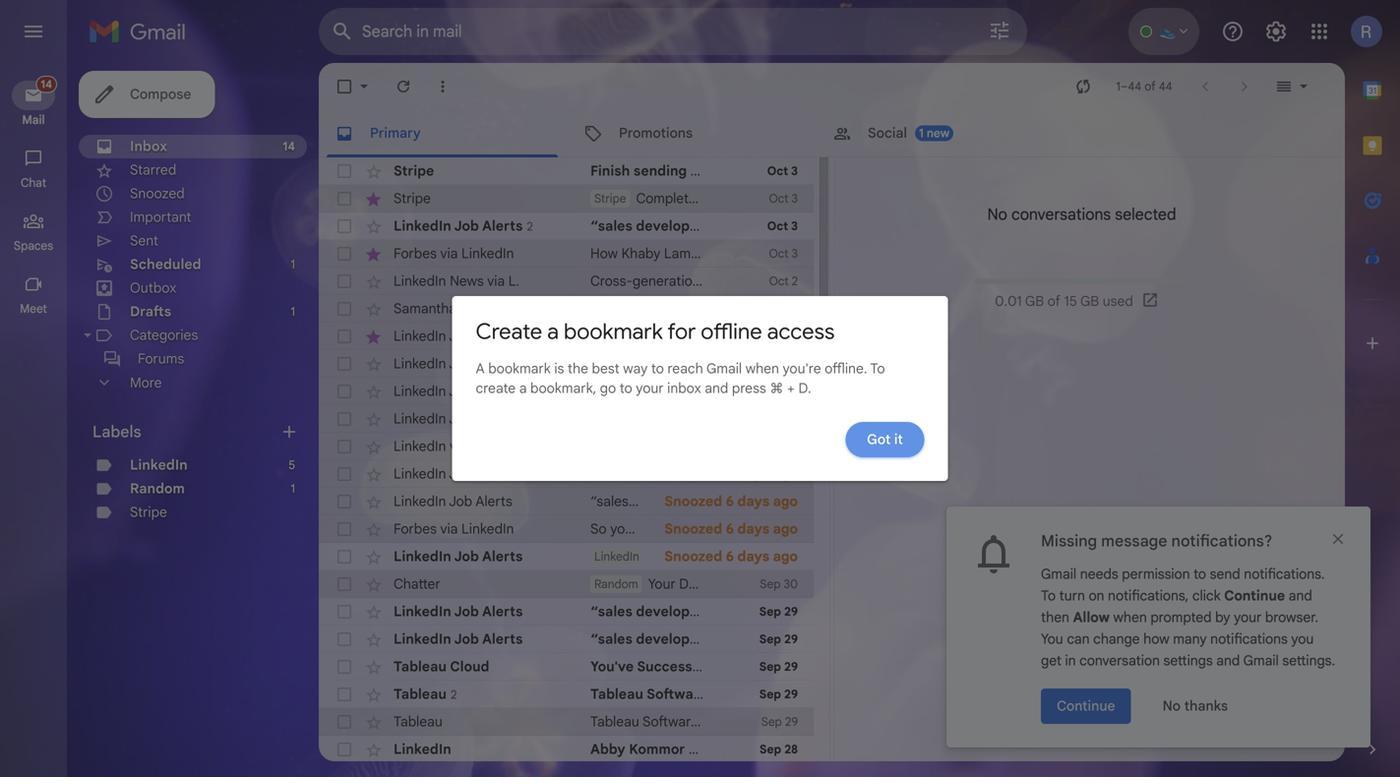 Task type: locate. For each thing, give the bounding box(es) containing it.
1 vertical spatial when
[[1114, 609, 1148, 627]]

2 down early on the top right of page
[[792, 274, 798, 289]]

sep
[[760, 384, 781, 399], [760, 577, 781, 592], [760, 605, 782, 620], [760, 632, 782, 647], [760, 660, 782, 675], [760, 688, 782, 702], [762, 715, 782, 730], [760, 743, 782, 757]]

5 29 from the top
[[785, 715, 798, 730]]

opportunities right '24' on the right bottom
[[862, 603, 954, 621]]

sales up the "sales development representative": boulevard - smb sales development representative and more cell
[[863, 383, 896, 400]]

1 6 from the top
[[726, 466, 734, 483]]

0 horizontal spatial account
[[772, 190, 823, 207]]

0 vertical spatial forbes
[[394, 245, 437, 262]]

oct up early on the top right of page
[[767, 219, 789, 234]]

1 horizontal spatial random
[[595, 577, 639, 592]]

3 3 from the top
[[792, 219, 798, 234]]

oct for retrain.ai
[[771, 329, 791, 344]]

0 horizontal spatial you
[[852, 300, 874, 317]]

when inside the a bookmark is the best way to reach gmail when you're offline. to create a bookmark, go to your inbox and press ⌘ + d.
[[746, 360, 780, 378]]

to right way
[[652, 360, 664, 378]]

5 linkedin job alerts from the top
[[394, 466, 513, 483]]

10 row from the top
[[319, 406, 1208, 433]]

alerts
[[482, 217, 523, 235], [476, 328, 513, 345], [476, 355, 513, 373], [476, 383, 513, 400], [476, 410, 513, 428], [476, 466, 513, 483], [476, 493, 513, 510], [482, 548, 523, 566], [482, 603, 523, 621], [482, 631, 523, 648]]

for inside alert dialog
[[668, 318, 696, 346]]

oct
[[767, 164, 789, 179], [769, 191, 789, 206], [767, 219, 789, 234], [769, 247, 789, 261], [769, 274, 789, 289], [771, 329, 791, 344], [771, 357, 791, 372]]

compose button
[[79, 71, 215, 118]]

random link
[[130, 480, 185, 498]]

3 up early on the top right of page
[[792, 219, 798, 234]]

6 "sales from the top
[[591, 466, 629, 483]]

development for "sales development representative": aidoc - sales development representative and more
[[636, 218, 724, 235]]

continue
[[1225, 588, 1286, 605]]

go
[[600, 380, 616, 397]]

development up successfully
[[636, 631, 724, 648]]

do
[[878, 300, 895, 317]]

1 horizontal spatial the
[[839, 273, 860, 290]]

tableau up tableau 2
[[394, 659, 447, 676]]

0 horizontal spatial chatter
[[394, 576, 441, 593]]

0 vertical spatial forbes via linkedin
[[394, 245, 514, 262]]

oct 3 for aidoc
[[767, 219, 798, 234]]

you up get
[[1041, 631, 1064, 648]]

gmail inside gmail needs permission to send notifications. to turn on notifications, click
[[1041, 566, 1077, 583]]

22 row from the top
[[319, 736, 984, 764]]

0 vertical spatial your
[[648, 576, 676, 593]]

create a bookmark for offline access alert dialog
[[452, 296, 948, 481]]

0 vertical spatial gmail
[[707, 360, 742, 378]]

reach
[[668, 360, 704, 378]]

oct 3 up early on the top right of page
[[767, 219, 798, 234]]

inbox link
[[130, 138, 167, 155]]

2 days from the top
[[738, 493, 770, 510]]

random your daily digest for chatter
[[595, 576, 825, 593]]

development up inbox
[[632, 355, 714, 373]]

alerts for "sales development representative": 24 opportunities
[[482, 603, 523, 621]]

ago inside "last account activity: 28 minutes ago details privacy · program policies"
[[1162, 664, 1182, 679]]

random inside random your daily digest for chatter
[[595, 577, 639, 592]]

2 horizontal spatial 2
[[792, 274, 798, 289]]

"sales for "sales development representative": aidoc - sales development representative and more
[[591, 218, 633, 235]]

opportunities right 30+ at the right bottom of the page
[[871, 631, 962, 648]]

row containing tableau cloud
[[319, 654, 842, 681]]

16 row from the top
[[319, 571, 825, 599]]

1 29 from the top
[[785, 605, 798, 620]]

0 horizontal spatial on
[[708, 300, 723, 317]]

for
[[668, 318, 696, 346], [709, 521, 727, 538], [757, 576, 775, 593]]

21 row from the top
[[319, 709, 819, 736]]

toggle split pane mode image
[[1275, 77, 1294, 96]]

1 horizontal spatial a
[[548, 318, 559, 346]]

site
[[816, 659, 842, 676]]

0 vertical spatial of
[[913, 273, 926, 290]]

0 vertical spatial bookmark
[[564, 318, 663, 346]]

no
[[988, 205, 1008, 224]]

2 vertical spatial a
[[731, 521, 738, 538]]

of
[[913, 273, 926, 290], [1048, 293, 1061, 310]]

representative for "sales development representative": aidoc - sales development representative and more
[[1026, 218, 1128, 235]]

snoozed for "sales development representative": 21 opportunities
[[665, 466, 723, 483]]

got it button
[[846, 422, 925, 458]]

outbox link
[[130, 280, 176, 297]]

gmail down 'notifications'
[[1244, 653, 1279, 670]]

the for decline
[[839, 273, 860, 290]]

sales for talentify
[[887, 355, 921, 373]]

1 vertical spatial account
[[1009, 664, 1052, 679]]

1 vertical spatial bookmark
[[488, 360, 551, 378]]

tableau for tableau software password reset
[[591, 686, 644, 703]]

1 gb from the left
[[1026, 293, 1045, 310]]

ago down path
[[773, 466, 798, 483]]

be?
[[990, 521, 1013, 538]]

0 vertical spatial account
[[772, 190, 823, 207]]

0 vertical spatial the
[[839, 273, 860, 290]]

1 row from the top
[[319, 158, 837, 185]]

main menu image
[[22, 20, 45, 43]]

and inside how khaby lame shook off early critics and followed his passion to become tiktok's most popular influencer link
[[841, 245, 864, 262]]

representative": for talentify
[[717, 355, 818, 373]]

1 days from the top
[[738, 466, 770, 483]]

alerts for "sales development representative": retrain.ai - sales development representative and more
[[476, 328, 513, 345]]

1 vertical spatial forbes via linkedin
[[394, 521, 514, 538]]

for for bookmark
[[668, 318, 696, 346]]

gb
[[1026, 293, 1045, 310], [1081, 293, 1100, 310]]

oct 3 up oct 2
[[769, 247, 798, 261]]

1 vertical spatial gmail
[[1041, 566, 1077, 583]]

gb right the 15
[[1081, 293, 1100, 310]]

close image
[[1330, 531, 1348, 548]]

9 "sales from the top
[[591, 631, 633, 648]]

6 down 'find your community, find your path forward' cell
[[726, 466, 734, 483]]

0 vertical spatial to
[[871, 360, 886, 378]]

sales inside the "sales development representative": talentify - sales development representative manager - remote - usa and more link
[[887, 355, 921, 373]]

15 row from the top
[[319, 543, 814, 571]]

opportunities down got
[[837, 466, 921, 483]]

"sales development representative": 21 opportunities
[[591, 466, 921, 483]]

tableau 2
[[394, 686, 457, 703]]

sent
[[130, 232, 158, 250]]

"sales for "sales development representative": 25 opportunities
[[591, 493, 629, 510]]

2 29 from the top
[[785, 632, 798, 647]]

development for "sales development representative": retrain.ai - sales development representative and more
[[632, 328, 714, 345]]

2 horizontal spatial for
[[757, 576, 775, 593]]

forbes via linkedin up linkedin news via l.
[[394, 245, 514, 262]]

oct up i've ditched dates on my resume: should you do the same?
[[769, 274, 789, 289]]

oct 3 up stripe complete your stripe account application to start accepting payments
[[767, 164, 798, 179]]

- right the 'aidoc'
[[884, 218, 890, 235]]

14
[[283, 139, 295, 154]]

snoozed 6 days ago for for
[[665, 521, 798, 538]]

0 vertical spatial random
[[130, 480, 185, 498]]

- left the smb
[[888, 410, 894, 428]]

opportunities for "sales development representative": 30+ opportunities
[[871, 631, 962, 648]]

11 row from the top
[[319, 433, 867, 461]]

an
[[929, 273, 945, 290]]

representative down 0.01 gb of 15 gb used
[[1013, 328, 1106, 345]]

in
[[1066, 653, 1077, 670]]

development for aidoc
[[933, 218, 1022, 235]]

tableau for tableau
[[394, 714, 443, 731]]

0 vertical spatial 30
[[784, 384, 798, 399]]

3 for aidoc
[[792, 219, 798, 234]]

"sales development representative": 24 opportunities link
[[591, 602, 954, 622]]

3 "sales from the top
[[591, 355, 629, 373]]

"sales for "sales development representative": talentify - sales development representative manager - remote - usa and more
[[591, 355, 629, 373]]

2 oct 1 from the top
[[771, 357, 798, 372]]

2 for tableau
[[451, 688, 457, 703]]

1 vertical spatial 2
[[792, 274, 798, 289]]

representative": for 30+
[[728, 631, 839, 648]]

opportunities for "sales development representative": 25 opportunities
[[840, 493, 924, 510]]

1 sep 30 from the top
[[760, 384, 798, 399]]

0 horizontal spatial gmail
[[707, 360, 742, 378]]

0 horizontal spatial when
[[746, 360, 780, 378]]

days down the "sales development representative": 21 opportunities link
[[738, 493, 770, 510]]

29 for reset
[[785, 688, 798, 702]]

20 row from the top
[[319, 681, 817, 709]]

it
[[895, 431, 903, 448]]

usa
[[1237, 355, 1263, 373]]

when prompted by your browser. you can change how many notifications you get in conversation settings and gmail settings.
[[1041, 609, 1336, 670]]

your up reset
[[783, 659, 813, 676]]

gmail inside the a bookmark is the best way to reach gmail when you're offline. to create a bookmark, go to your inbox and press ⌘ + d.
[[707, 360, 742, 378]]

- down do
[[880, 328, 886, 345]]

tab list
[[1346, 63, 1401, 707], [319, 110, 1346, 158]]

a up is
[[548, 318, 559, 346]]

sep 30 left d.
[[760, 384, 798, 399]]

on right "thoughts"
[[906, 741, 923, 758]]

29
[[785, 605, 798, 620], [785, 632, 798, 647], [785, 660, 798, 675], [785, 688, 798, 702], [785, 715, 798, 730]]

0 horizontal spatial the
[[568, 360, 589, 378]]

6 linkedin job alerts from the top
[[394, 493, 513, 510]]

privacy
[[1034, 703, 1073, 718]]

alerts for "sales development representative": 25 opportunities
[[476, 493, 513, 510]]

3 row from the top
[[319, 213, 1195, 240]]

2 30 from the top
[[784, 577, 798, 592]]

development for "sales development representative": path - sales development representative (remote) and more
[[632, 383, 714, 400]]

forbes for how khaby lame shook off early critics and followed his passion to become tiktok's most popular influencer
[[394, 245, 437, 262]]

2 "sales from the top
[[591, 328, 629, 345]]

oct for shook
[[769, 247, 789, 261]]

mail, 14 unread messages image
[[34, 81, 55, 99]]

bookmark up create
[[488, 360, 551, 378]]

0 horizontal spatial bookmark
[[488, 360, 551, 378]]

0 vertical spatial software
[[647, 686, 707, 703]]

28 down activation at the right of the page
[[785, 743, 798, 757]]

random for random
[[130, 480, 185, 498]]

0 horizontal spatial 2
[[451, 688, 457, 703]]

you left do
[[852, 300, 874, 317]]

representative": down the resume:
[[717, 328, 818, 345]]

and inside when prompted by your browser. you can change how many notifications you get in conversation settings and gmail settings.
[[1217, 653, 1241, 670]]

kommor
[[629, 741, 685, 758]]

navigation
[[0, 63, 69, 778]]

1 horizontal spatial when
[[1114, 609, 1148, 627]]

your right the find
[[621, 438, 649, 455]]

1 linkedin job alerts from the top
[[394, 328, 513, 345]]

1 horizontal spatial your
[[783, 659, 813, 676]]

1 horizontal spatial for
[[709, 521, 727, 538]]

6 down the "sales development representative": 21 opportunities link
[[726, 493, 734, 510]]

"sales development representative": 25 opportunities link
[[591, 492, 924, 512]]

snoozed 6 days ago up digest
[[665, 548, 798, 566]]

forbes for so you're applying for a new job—how long should your résumé be?
[[394, 521, 437, 538]]

sales for retrain.ai
[[890, 328, 923, 345]]

17 row from the top
[[319, 599, 954, 626]]

long
[[833, 521, 860, 538]]

representative": inside 'link'
[[728, 603, 839, 621]]

3 days from the top
[[738, 521, 770, 538]]

representative": for aidoc
[[728, 218, 839, 235]]

1 horizontal spatial gb
[[1081, 293, 1100, 310]]

sep for activation
[[762, 715, 782, 730]]

development for talentify
[[924, 355, 1007, 373]]

chat heading
[[0, 175, 67, 191]]

"sales for "sales development representative": 24 opportunities
[[591, 603, 633, 621]]

4 29 from the top
[[785, 688, 798, 702]]

2 snoozed 6 days ago from the top
[[665, 493, 798, 510]]

2 6 from the top
[[726, 493, 734, 510]]

30 left d.
[[784, 384, 798, 399]]

snoozed 6 days ago down the "sales development representative": 21 opportunities link
[[665, 493, 798, 510]]

abby kommor and others share their thoughts on linkedin link
[[591, 740, 984, 760]]

1 vertical spatial software
[[643, 714, 699, 731]]

finish sending your invoice to margo
[[591, 162, 837, 180]]

7 "sales from the top
[[591, 493, 629, 510]]

job—how
[[771, 521, 829, 538]]

oct 3 for shook
[[769, 247, 798, 261]]

your
[[648, 576, 676, 593], [783, 659, 813, 676]]

3 6 from the top
[[726, 521, 734, 538]]

his
[[924, 245, 942, 262]]

development for "sales development representative": 30+ opportunities
[[636, 631, 724, 648]]

and inside "sales development representative": aidoc - sales development representative and more link
[[1132, 218, 1157, 235]]

message
[[1102, 532, 1168, 551]]

representative": for boulevard
[[717, 410, 818, 428]]

0 vertical spatial oct 1
[[771, 329, 798, 344]]

2 horizontal spatial on
[[1089, 588, 1105, 605]]

1 vertical spatial a
[[519, 380, 527, 397]]

0 vertical spatial new
[[927, 126, 950, 141]]

when
[[746, 360, 780, 378], [1114, 609, 1148, 627]]

of left the 15
[[1048, 293, 1061, 310]]

stripe inside stripe complete your stripe account application to start accepting payments
[[595, 191, 627, 206]]

linkedin job alerts for "sales development representative": path - sales development representative (remote) and more
[[394, 383, 513, 400]]

oct left margo
[[767, 164, 789, 179]]

"sales development representative": aidoc - sales development representative and more link
[[591, 217, 1195, 236]]

daily
[[679, 576, 710, 593]]

path
[[787, 438, 815, 455]]

1 snoozed 6 days ago from the top
[[665, 466, 798, 483]]

2 vertical spatial gmail
[[1244, 653, 1279, 670]]

25
[[821, 493, 836, 510]]

a
[[548, 318, 559, 346], [519, 380, 527, 397], [731, 521, 738, 538]]

- for retrain.ai
[[880, 328, 886, 345]]

1 horizontal spatial 28
[[1100, 664, 1113, 679]]

0 horizontal spatial linkedin link
[[130, 457, 188, 474]]

1 horizontal spatial to
[[1041, 588, 1056, 605]]

more
[[1161, 218, 1195, 235], [1137, 328, 1169, 345], [1294, 355, 1326, 373], [1171, 383, 1203, 400], [1176, 410, 1208, 428]]

cross-generational miscommunication, the decline of an essential career and taylor swift's economy boost
[[591, 273, 1260, 290]]

stripe down finish
[[595, 191, 627, 206]]

0 vertical spatial on
[[708, 300, 723, 317]]

2 3 from the top
[[792, 191, 798, 206]]

development for path
[[900, 383, 982, 400]]

development for "sales development representative": 24 opportunities
[[636, 603, 724, 621]]

days up "sales development representative": 25 opportunities
[[738, 466, 770, 483]]

navigation containing mail
[[0, 63, 69, 778]]

resume:
[[749, 300, 802, 317]]

for right the "applying"
[[709, 521, 727, 538]]

create
[[476, 380, 516, 397]]

samantha
[[394, 300, 457, 317]]

to inside gmail needs permission to send notifications. to turn on notifications, click
[[1194, 566, 1207, 583]]

alerts for "sales development representative": 30+ opportunities
[[482, 631, 523, 648]]

1 vertical spatial on
[[1089, 588, 1105, 605]]

19 row from the top
[[319, 654, 842, 681]]

account inside "last account activity: 28 minutes ago details privacy · program policies"
[[1009, 664, 1052, 679]]

ditched
[[615, 300, 664, 317]]

opportunities up should
[[840, 493, 924, 510]]

your down finish sending your invoice to margo link
[[700, 190, 728, 207]]

development inside 'link'
[[636, 603, 724, 621]]

sep 29 up share
[[762, 715, 798, 730]]

"sales for "sales development representative": 21 opportunities
[[591, 466, 629, 483]]

the
[[898, 300, 922, 317]]

0 horizontal spatial new
[[742, 521, 767, 538]]

4 row from the top
[[319, 240, 1269, 268]]

sep 29 for 30+
[[760, 632, 798, 647]]

representative": up "sales development representative": 25 opportunities
[[717, 466, 818, 483]]

oct 3 down margo
[[769, 191, 798, 206]]

1 horizontal spatial gmail
[[1041, 566, 1077, 583]]

your left daily
[[648, 576, 676, 593]]

8 "sales from the top
[[591, 603, 633, 621]]

ago
[[773, 466, 798, 483], [773, 493, 798, 510], [773, 521, 798, 538], [773, 548, 798, 566], [1162, 664, 1182, 679]]

29 for activation
[[785, 715, 798, 730]]

1 vertical spatial random
[[595, 577, 639, 592]]

forbes down linkedin via linked. on the left of page
[[394, 521, 437, 538]]

1 30 from the top
[[784, 384, 798, 399]]

1 vertical spatial you
[[1041, 631, 1064, 648]]

0 vertical spatial sep 30
[[760, 384, 798, 399]]

0 vertical spatial for
[[668, 318, 696, 346]]

and inside the a bookmark is the best way to reach gmail when you're offline. to create a bookmark, go to your inbox and press ⌘ + d.
[[705, 380, 729, 397]]

1 vertical spatial linkedin link
[[591, 547, 650, 567]]

snoozed for "sales development representative": 25 opportunities
[[665, 493, 723, 510]]

ago for 25
[[773, 493, 798, 510]]

smb
[[897, 410, 926, 428]]

days for 25
[[738, 493, 770, 510]]

3 for shook
[[792, 247, 798, 261]]

oct right off on the right top
[[769, 247, 789, 261]]

on left my
[[708, 300, 723, 317]]

1 vertical spatial to
[[1041, 588, 1056, 605]]

1 vertical spatial for
[[709, 521, 727, 538]]

your inside the a bookmark is the best way to reach gmail when you're offline. to create a bookmark, go to your inbox and press ⌘ + d.
[[636, 380, 664, 397]]

software down successfully
[[647, 686, 707, 703]]

you're
[[611, 521, 649, 538]]

development down reach at top
[[632, 383, 714, 400]]

opportunities inside 'link'
[[862, 603, 954, 621]]

1 horizontal spatial on
[[906, 741, 923, 758]]

0 vertical spatial linkedin link
[[130, 457, 188, 474]]

30 up "sales development representative": 24 opportunities
[[784, 577, 798, 592]]

development for "sales development representative": 25 opportunities
[[632, 493, 714, 510]]

missing message notifications? dialog
[[947, 507, 1371, 748]]

opportunities for "sales development representative": 21 opportunities
[[837, 466, 921, 483]]

how khaby lame shook off early critics and followed his passion to become tiktok's most popular influencer
[[591, 245, 1269, 262]]

random
[[130, 480, 185, 498], [595, 577, 639, 592]]

linkedin job alerts for "sales development representative": talentify - sales development representative manager - remote - usa and more
[[394, 355, 513, 373]]

5 row from the top
[[319, 268, 1260, 295]]

0 horizontal spatial of
[[913, 273, 926, 290]]

representative for "sales development representative": retrain.ai - sales development representative and more
[[1013, 328, 1106, 345]]

row containing linkedin news via l.
[[319, 268, 1260, 295]]

1 horizontal spatial of
[[1048, 293, 1061, 310]]

0 vertical spatial you
[[852, 300, 874, 317]]

1 horizontal spatial you
[[1041, 631, 1064, 648]]

a right create
[[519, 380, 527, 397]]

sep 29 up "sales development representative": 30+ opportunities
[[760, 605, 798, 620]]

their
[[806, 741, 838, 758]]

7 linkedin job alerts from the top
[[394, 548, 523, 566]]

0.01 gb of 15 gb used
[[995, 293, 1134, 310]]

press
[[732, 380, 767, 397]]

- left usa
[[1227, 355, 1234, 373]]

sales inside "sales development representative": path - sales development representative (remote) and more link
[[863, 383, 896, 400]]

1 horizontal spatial 2
[[527, 219, 533, 234]]

random for random your daily digest for chatter
[[595, 577, 639, 592]]

0 horizontal spatial gb
[[1026, 293, 1045, 310]]

days up digest
[[738, 548, 770, 566]]

8 linkedin job alerts from the top
[[394, 603, 523, 621]]

alerts for "sales development representative": 21 opportunities
[[476, 466, 513, 483]]

29 up abby kommor and others share their thoughts on linkedin
[[785, 715, 798, 730]]

1 vertical spatial the
[[568, 360, 589, 378]]

sales inside "sales development representative": aidoc - sales development representative and more link
[[894, 218, 930, 235]]

1 forbes from the top
[[394, 245, 437, 262]]

1 vertical spatial new
[[742, 521, 767, 538]]

30 for linkedin job alerts
[[784, 384, 798, 399]]

bookmark down i've
[[564, 318, 663, 346]]

ago right minutes at the bottom of the page
[[1162, 664, 1182, 679]]

job for "sales development representative": 30+ opportunities
[[454, 631, 479, 648]]

2 linkedin job alerts from the top
[[394, 355, 513, 373]]

should
[[863, 521, 905, 538]]

and then
[[1041, 588, 1313, 627]]

the inside the a bookmark is the best way to reach gmail when you're offline. to create a bookmark, go to your inbox and press ⌘ + d.
[[568, 360, 589, 378]]

snoozed 6 days ago down "sales development representative": 25 opportunities link
[[665, 521, 798, 538]]

job for "sales development representative": 24 opportunities
[[454, 603, 479, 621]]

0 vertical spatial when
[[746, 360, 780, 378]]

khaby
[[622, 245, 661, 262]]

the for best
[[568, 360, 589, 378]]

2 sep 30 from the top
[[760, 577, 798, 592]]

4 3 from the top
[[792, 247, 798, 261]]

abby
[[591, 741, 626, 758]]

to right passion
[[997, 245, 1010, 262]]

account inside row
[[772, 190, 823, 207]]

0 horizontal spatial random
[[130, 480, 185, 498]]

0 horizontal spatial for
[[668, 318, 696, 346]]

+
[[787, 380, 795, 397]]

0 vertical spatial 28
[[1100, 664, 1113, 679]]

representative": up ⌘
[[717, 355, 818, 373]]

5 "sales from the top
[[591, 410, 629, 428]]

starred
[[130, 161, 176, 179]]

1 vertical spatial 28
[[785, 743, 798, 757]]

0 horizontal spatial to
[[871, 360, 886, 378]]

random up stripe link
[[130, 480, 185, 498]]

- for boulevard
[[888, 410, 894, 428]]

remote
[[1176, 355, 1224, 373]]

when up press
[[746, 360, 780, 378]]

29 up reset
[[785, 660, 798, 675]]

2 forbes via linkedin from the top
[[394, 521, 514, 538]]

- down ""sales development representative": retrain.ai - sales development representative and more" link
[[878, 355, 884, 373]]

1 3 from the top
[[792, 164, 798, 179]]

1 chatter from the left
[[394, 576, 441, 593]]

1 vertical spatial sep 30
[[760, 577, 798, 592]]

2 horizontal spatial a
[[731, 521, 738, 538]]

tableau
[[394, 659, 447, 676], [394, 686, 447, 703], [591, 686, 644, 703], [394, 714, 443, 731], [591, 714, 640, 731]]

linkedin job alerts 2
[[394, 217, 533, 235]]

days down "sales development representative": 25 opportunities link
[[738, 521, 770, 538]]

software for password
[[647, 686, 707, 703]]

1 horizontal spatial new
[[927, 126, 950, 141]]

1 vertical spatial forbes
[[394, 521, 437, 538]]

sep 29 for your
[[760, 660, 798, 675]]

2 forbes from the top
[[394, 521, 437, 538]]

6 down "sales development representative": 25 opportunities link
[[726, 521, 734, 538]]

gb down career
[[1026, 293, 1045, 310]]

9 linkedin job alerts from the top
[[394, 631, 523, 648]]

forbes via linkedin for so you're applying for a new job—how long should your résumé be?
[[394, 521, 514, 538]]

meet heading
[[0, 301, 67, 317]]

forbes via linkedin for how khaby lame shook off early critics and followed his passion to become tiktok's most popular influencer
[[394, 245, 514, 262]]

1 vertical spatial 30
[[784, 577, 798, 592]]

sep 29 up activation at the right of the page
[[760, 688, 798, 702]]

software up kommor
[[643, 714, 699, 731]]

6 row from the top
[[319, 295, 967, 323]]

1 horizontal spatial chatter
[[778, 576, 825, 593]]

details link
[[1064, 684, 1101, 698]]

2 vertical spatial 2
[[451, 688, 457, 703]]

tableau up abby
[[591, 714, 640, 731]]

3 down margo
[[792, 191, 798, 206]]

row
[[319, 158, 837, 185], [319, 185, 1075, 213], [319, 213, 1195, 240], [319, 240, 1269, 268], [319, 268, 1260, 295], [319, 295, 967, 323], [319, 323, 1169, 350], [319, 350, 1326, 378], [319, 378, 1203, 406], [319, 406, 1208, 433], [319, 433, 867, 461], [319, 461, 921, 488], [319, 488, 924, 516], [319, 516, 1013, 543], [319, 543, 814, 571], [319, 571, 825, 599], [319, 599, 954, 626], [319, 626, 962, 654], [319, 654, 842, 681], [319, 681, 817, 709], [319, 709, 819, 736], [319, 736, 984, 764]]

snoozed for so you're applying for a new job—how long should your résumé be?
[[665, 521, 723, 538]]

2 inside tableau 2
[[451, 688, 457, 703]]

sep 30 up "sales development representative": 24 opportunities
[[760, 577, 798, 592]]

via up linkedin news via l.
[[441, 245, 458, 262]]

1 vertical spatial oct 1
[[771, 357, 798, 372]]

"sales for "sales development representative": boulevard - smb sales development representative and more
[[591, 410, 629, 428]]

1 horizontal spatial account
[[1009, 664, 1052, 679]]

the right is
[[568, 360, 589, 378]]

linkedin inside abby kommor and others share their thoughts on linkedin link
[[926, 741, 984, 758]]

6 for 21
[[726, 466, 734, 483]]

representative":
[[728, 218, 839, 235], [717, 328, 818, 345], [717, 355, 818, 373], [717, 383, 818, 400], [717, 410, 818, 428]]

via
[[441, 245, 458, 262], [488, 273, 505, 290], [450, 438, 467, 455], [441, 521, 458, 538]]

2 down tableau cloud
[[451, 688, 457, 703]]

forbes via linkedin down linkedin via linked. on the left of page
[[394, 521, 514, 538]]

alerts for "sales development representative": talentify - sales development representative manager - remote - usa and more
[[476, 355, 513, 373]]

privacy link
[[1034, 703, 1073, 718]]

1 "sales from the top
[[591, 218, 633, 235]]

3 29 from the top
[[785, 660, 798, 675]]

chatter up "sales development representative": 24 opportunities
[[778, 576, 825, 593]]

linkedin job alerts for "sales development representative": 24 opportunities
[[394, 603, 523, 621]]

account right last at the right bottom of the page
[[1009, 664, 1052, 679]]

1 oct 1 from the top
[[771, 329, 798, 344]]

sep 29 for reset
[[760, 688, 798, 702]]

0 horizontal spatial a
[[519, 380, 527, 397]]

the inside cross-generational miscommunication, the decline of an essential career and taylor swift's economy boost link
[[839, 273, 860, 290]]

sales inside ""sales development representative": retrain.ai - sales development representative and more" link
[[890, 328, 923, 345]]

1 forbes via linkedin from the top
[[394, 245, 514, 262]]

representative for "sales development representative": path - sales development representative (remote) and more
[[986, 383, 1080, 400]]

development for "sales development representative": boulevard - smb sales development representative and more
[[632, 410, 714, 428]]

early
[[764, 245, 795, 262]]

last account activity: 28 minutes ago details privacy · program policies
[[983, 664, 1182, 718]]

sales up followed
[[894, 218, 930, 235]]

3 left critics
[[792, 247, 798, 261]]

is
[[555, 360, 564, 378]]

0 vertical spatial 2
[[527, 219, 533, 234]]

3 linkedin job alerts from the top
[[394, 383, 513, 400]]

shook
[[702, 245, 740, 262]]

needs
[[1081, 566, 1119, 583]]

development down the dates
[[632, 328, 714, 345]]

linkedin via linked.
[[394, 438, 516, 455]]

swift's
[[1119, 273, 1160, 290]]

4 "sales from the top
[[591, 383, 629, 400]]

2 horizontal spatial gmail
[[1244, 653, 1279, 670]]

"sales inside 'link'
[[591, 603, 633, 621]]

to up then
[[1041, 588, 1056, 605]]

samantha sanders vi.
[[394, 300, 528, 317]]

0 vertical spatial a
[[548, 318, 559, 346]]

snoozed 6 days ago down 'find your community, find your path forward' cell
[[665, 466, 798, 483]]

new right social
[[927, 126, 950, 141]]

tableau down tableau 2
[[394, 714, 443, 731]]

refresh image
[[394, 77, 413, 96]]

inbox
[[130, 138, 167, 155]]

3 snoozed 6 days ago from the top
[[665, 521, 798, 538]]



Task type: vqa. For each thing, say whether or not it's contained in the screenshot.


Task type: describe. For each thing, give the bounding box(es) containing it.
0.01
[[995, 293, 1022, 310]]

share
[[765, 741, 802, 758]]

forward
[[819, 438, 867, 455]]

2 vertical spatial on
[[906, 741, 923, 758]]

"sales development representative": path - sales development representative (remote) and more link
[[591, 382, 1203, 402]]

snoozed link
[[130, 185, 185, 202]]

- for talentify
[[878, 355, 884, 373]]

1 horizontal spatial bookmark
[[564, 318, 663, 346]]

opportunities for "sales development representative": 24 opportunities
[[862, 603, 954, 621]]

active image
[[1161, 24, 1176, 39]]

8 row from the top
[[319, 350, 1326, 378]]

and inside "sales development representative": path - sales development representative (remote) and more link
[[1144, 383, 1168, 400]]

job for "sales development representative": talentify - sales development representative manager - remote - usa and more
[[449, 355, 473, 373]]

2 chatter from the left
[[778, 576, 825, 593]]

oct 3 for invoice
[[767, 164, 798, 179]]

outbox
[[130, 280, 176, 297]]

7 row from the top
[[319, 323, 1169, 350]]

sep 30 for chatter
[[760, 577, 798, 592]]

meet
[[20, 302, 47, 316]]

ago for 21
[[773, 466, 798, 483]]

a inside 'main content'
[[731, 521, 738, 538]]

social, one new message, tab
[[817, 110, 1065, 158]]

digest
[[714, 576, 754, 593]]

tab list containing primary
[[319, 110, 1346, 158]]

conversation
[[1080, 653, 1160, 670]]

sep for others
[[760, 743, 782, 757]]

to inside the a bookmark is the best way to reach gmail when you're offline. to create a bookmark, go to your inbox and press ⌘ + d.
[[871, 360, 886, 378]]

oct for talentify
[[771, 357, 791, 372]]

via left l. in the left of the page
[[488, 273, 505, 290]]

12 row from the top
[[319, 461, 921, 488]]

oct 1 for talentify
[[771, 357, 798, 372]]

2 inside the linkedin job alerts 2
[[527, 219, 533, 234]]

news
[[450, 273, 484, 290]]

29 for 30+
[[785, 632, 798, 647]]

job for "sales development representative": path - sales development representative (remote) and more
[[449, 383, 473, 400]]

you inside no conversations selected 'main content'
[[852, 300, 874, 317]]

to left margo
[[776, 162, 790, 180]]

cloud
[[450, 659, 490, 676]]

linkedin job alerts for "sales development representative": 30+ opportunities
[[394, 631, 523, 648]]

access
[[768, 318, 835, 346]]

to left start
[[899, 190, 911, 207]]

tableau for tableau 2
[[394, 686, 447, 703]]

minutes
[[1116, 664, 1159, 679]]

"sales development representative": boulevard - smb sales development representative and more
[[591, 410, 1208, 428]]

notifications?
[[1172, 532, 1273, 551]]

job for "sales development representative": retrain.ai - sales development representative and more
[[449, 328, 473, 345]]

1 horizontal spatial linkedin link
[[591, 547, 650, 567]]

ago for for
[[773, 521, 798, 538]]

2 gb from the left
[[1081, 293, 1100, 310]]

talentify
[[821, 355, 874, 373]]

i've
[[591, 300, 612, 317]]

finish sending your invoice to margo link
[[591, 161, 837, 181]]

representative down (remote) at the right of page
[[1052, 410, 1145, 428]]

scheduled link
[[130, 256, 201, 273]]

representative": for 24
[[728, 603, 839, 621]]

labels heading
[[93, 422, 280, 442]]

ago down job—how
[[773, 548, 798, 566]]

4 linkedin job alerts from the top
[[394, 410, 513, 428]]

stripe down random link
[[130, 504, 167, 521]]

drafts
[[130, 303, 171, 320]]

"sales for "sales development representative": path - sales development representative (remote) and more
[[591, 383, 629, 400]]

spaces
[[14, 239, 53, 253]]

missing
[[1041, 532, 1098, 551]]

sep 29 for 24
[[760, 605, 798, 620]]

bookmark inside the a bookmark is the best way to reach gmail when you're offline. to create a bookmark, go to your inbox and press ⌘ + d.
[[488, 360, 551, 378]]

sep 29 for activation
[[762, 715, 798, 730]]

via left linked.
[[450, 438, 467, 455]]

28 inside "last account activity: 28 minutes ago details privacy · program policies"
[[1100, 664, 1113, 679]]

sep for path
[[760, 384, 781, 399]]

allow
[[1074, 609, 1110, 627]]

more
[[130, 374, 162, 392]]

sep for your
[[760, 660, 782, 675]]

Search in mail search field
[[319, 8, 1028, 55]]

representative": for 21
[[717, 466, 818, 483]]

tableau software account activation link
[[591, 713, 819, 732]]

1 inside social, one new message, tab
[[919, 126, 924, 141]]

2 vertical spatial for
[[757, 576, 775, 593]]

29 for your
[[785, 660, 798, 675]]

start
[[915, 190, 944, 207]]

stripe down invoice
[[731, 190, 768, 207]]

you inside when prompted by your browser. you can change how many notifications you get in conversation settings and gmail settings.
[[1041, 631, 1064, 648]]

your right should
[[908, 521, 936, 538]]

follow link to manage storage image
[[1142, 291, 1161, 311]]

create a bookmark for offline access heading
[[476, 318, 835, 346]]

payments
[[1014, 190, 1075, 207]]

row containing linkedin
[[319, 736, 984, 764]]

6 for 25
[[726, 493, 734, 510]]

development for "sales development representative": talentify - sales development representative manager - remote - usa and more
[[632, 355, 714, 373]]

1 new
[[919, 126, 950, 141]]

"sales development representative": retrain.ai - sales development representative and more
[[591, 328, 1169, 345]]

representative": for 25
[[717, 493, 818, 510]]

selected
[[1116, 205, 1177, 224]]

0 horizontal spatial 28
[[785, 743, 798, 757]]

new inside so you're applying for a new job—how long should your résumé be? link
[[742, 521, 767, 538]]

and inside the "sales development representative": talentify - sales development representative manager - remote - usa and more link
[[1267, 355, 1291, 373]]

and inside cross-generational miscommunication, the decline of an essential career and taylor swift's economy boost link
[[1051, 273, 1075, 290]]

and inside and then
[[1289, 588, 1313, 605]]

a inside the a bookmark is the best way to reach gmail when you're offline. to create a bookmark, go to your inbox and press ⌘ + d.
[[519, 380, 527, 397]]

settings.
[[1283, 653, 1336, 670]]

row containing linkedin via linked.
[[319, 433, 867, 461]]

to inside gmail needs permission to send notifications. to turn on notifications, click
[[1041, 588, 1056, 605]]

popular
[[1155, 245, 1203, 262]]

reset
[[779, 686, 817, 703]]

2 for oct
[[792, 274, 798, 289]]

then
[[1041, 609, 1070, 627]]

row containing samantha sanders vi.
[[319, 295, 967, 323]]

thoughts
[[842, 741, 902, 758]]

browser.
[[1266, 609, 1319, 627]]

used
[[1103, 293, 1134, 310]]

drafts link
[[130, 303, 171, 320]]

when inside when prompted by your browser. you can change how many notifications you get in conversation settings and gmail settings.
[[1114, 609, 1148, 627]]

representative": for path
[[717, 383, 818, 400]]

primary tab
[[319, 110, 566, 158]]

sales for path
[[863, 383, 896, 400]]

"sales for "sales development representative": retrain.ai - sales development representative and more
[[591, 328, 629, 345]]

alerts for "sales development representative": path - sales development representative (remote) and more
[[476, 383, 513, 400]]

"sales for "sales development representative": 30+ opportunities
[[591, 631, 633, 648]]

for for applying
[[709, 521, 727, 538]]

application
[[826, 190, 895, 207]]

days for 21
[[738, 466, 770, 483]]

oct for invoice
[[767, 164, 789, 179]]

to right the go
[[620, 380, 633, 397]]

row containing chatter
[[319, 571, 825, 599]]

1 vertical spatial of
[[1048, 293, 1061, 310]]

prompted
[[1151, 609, 1212, 627]]

snoozed 6 days ago for 21
[[665, 466, 798, 483]]

4 days from the top
[[738, 548, 770, 566]]

settings image
[[1265, 20, 1289, 43]]

30+
[[842, 631, 867, 648]]

representative for "sales development representative": talentify - sales development representative manager - remote - usa and more
[[1010, 355, 1104, 373]]

same?
[[925, 300, 967, 317]]

more button
[[79, 371, 307, 395]]

sales for aidoc
[[894, 218, 930, 235]]

snoozed 6 days ago for 25
[[665, 493, 798, 510]]

your down promotions tab
[[691, 162, 721, 180]]

taylor
[[1078, 273, 1115, 290]]

you've successfully created your site
[[591, 659, 842, 676]]

6 for for
[[726, 521, 734, 538]]

mail heading
[[0, 112, 67, 128]]

14 row from the top
[[319, 516, 1013, 543]]

find your community, find your path forward cell
[[591, 438, 867, 455]]

invoice
[[725, 162, 773, 180]]

accepting
[[948, 190, 1010, 207]]

13 row from the top
[[319, 488, 924, 516]]

critics
[[799, 245, 837, 262]]

search in mail image
[[325, 14, 360, 49]]

and inside ""sales development representative": retrain.ai - sales development representative and more" link
[[1110, 328, 1133, 345]]

many
[[1174, 631, 1207, 648]]

stripe up the linkedin job alerts 2
[[394, 190, 431, 207]]

2 row from the top
[[319, 185, 1075, 213]]

abby kommor and others share their thoughts on linkedin
[[591, 741, 984, 758]]

spaces heading
[[0, 238, 67, 254]]

30 for chatter
[[784, 577, 798, 592]]

compose
[[130, 86, 191, 103]]

9 row from the top
[[319, 378, 1203, 406]]

"sales development representative": 25 opportunities
[[591, 493, 924, 510]]

and inside abby kommor and others share their thoughts on linkedin link
[[689, 741, 714, 758]]

advanced search options image
[[980, 11, 1020, 50]]

promotions tab
[[568, 110, 816, 158]]

notifications,
[[1108, 588, 1189, 605]]

linkedin job alerts for "sales development representative": 25 opportunities
[[394, 493, 513, 510]]

i've ditched dates on my resume: should you do the same? cell
[[591, 300, 967, 317]]

linkedin job alerts for "sales development representative": 21 opportunities
[[394, 466, 513, 483]]

starred link
[[130, 161, 176, 179]]

new inside social, one new message, tab
[[927, 126, 950, 141]]

oct down invoice
[[769, 191, 789, 206]]

your inside when prompted by your browser. you can change how many notifications you get in conversation settings and gmail settings.
[[1234, 609, 1262, 627]]

sep for reset
[[760, 688, 782, 702]]

chat
[[21, 176, 46, 190]]

sales right the smb
[[929, 410, 962, 428]]

bookmark,
[[531, 380, 597, 397]]

successfully
[[637, 659, 722, 676]]

account
[[702, 714, 754, 731]]

development for retrain.ai
[[927, 328, 1009, 345]]

boost
[[1224, 273, 1260, 290]]

so you're applying for a new job—how long should your résumé be?
[[591, 521, 1013, 538]]

1 vertical spatial your
[[783, 659, 813, 676]]

development for "sales development representative": 21 opportunities
[[632, 466, 714, 483]]

got it
[[867, 431, 903, 448]]

tableau for tableau cloud
[[394, 659, 447, 676]]

days for for
[[738, 521, 770, 538]]

stripe down primary
[[394, 162, 434, 180]]

created
[[726, 659, 780, 676]]

no conversations selected main content
[[319, 63, 1346, 778]]

change
[[1094, 631, 1140, 648]]

- left remote
[[1166, 355, 1172, 373]]

21
[[821, 466, 834, 483]]

oct for aidoc
[[767, 219, 789, 234]]

via down linkedin via linked. on the left of page
[[441, 521, 458, 538]]

settings
[[1164, 653, 1213, 670]]

software for account
[[643, 714, 699, 731]]

oct 2
[[769, 274, 798, 289]]

missing message notifications?
[[1041, 532, 1273, 551]]

how
[[591, 245, 618, 262]]

- for aidoc
[[884, 218, 890, 235]]

oct for the
[[769, 274, 789, 289]]

4 snoozed 6 days ago from the top
[[665, 548, 798, 566]]

0 horizontal spatial your
[[648, 576, 676, 593]]

important
[[130, 209, 191, 226]]

gmail inside when prompted by your browser. you can change how many notifications you get in conversation settings and gmail settings.
[[1244, 653, 1279, 670]]

mail
[[22, 113, 45, 127]]

sep for 24
[[760, 605, 782, 620]]

"sales development representative": boulevard - smb sales development representative and more cell
[[591, 410, 1208, 428]]

cross-
[[591, 273, 633, 290]]

representative": for retrain.ai
[[717, 328, 818, 345]]

best
[[592, 360, 620, 378]]

"sales development representative": 30+ opportunities link
[[591, 630, 962, 650]]

your right find
[[755, 438, 783, 455]]

4 6 from the top
[[726, 548, 734, 566]]

notifications.
[[1245, 566, 1326, 583]]

job for "sales development representative": 21 opportunities
[[449, 466, 473, 483]]

job for "sales development representative": 25 opportunities
[[449, 493, 473, 510]]

snoozed inside starred snoozed important sent
[[130, 185, 185, 202]]

click
[[1193, 588, 1221, 605]]

18 row from the top
[[319, 626, 962, 654]]

a
[[476, 360, 485, 378]]

"sales development representative": 30+ opportunities
[[591, 631, 962, 648]]

social
[[868, 125, 908, 142]]

on inside gmail needs permission to send notifications. to turn on notifications, click
[[1089, 588, 1105, 605]]

sep 30 for linkedin job alerts
[[760, 384, 798, 399]]

starred snoozed important sent
[[130, 161, 191, 250]]

oct 1 for retrain.ai
[[771, 329, 798, 344]]

should
[[805, 300, 849, 317]]

create
[[476, 318, 542, 346]]

"sales development representative": talentify - sales development representative manager - remote - usa and more
[[591, 355, 1326, 373]]

categories
[[130, 327, 198, 344]]



